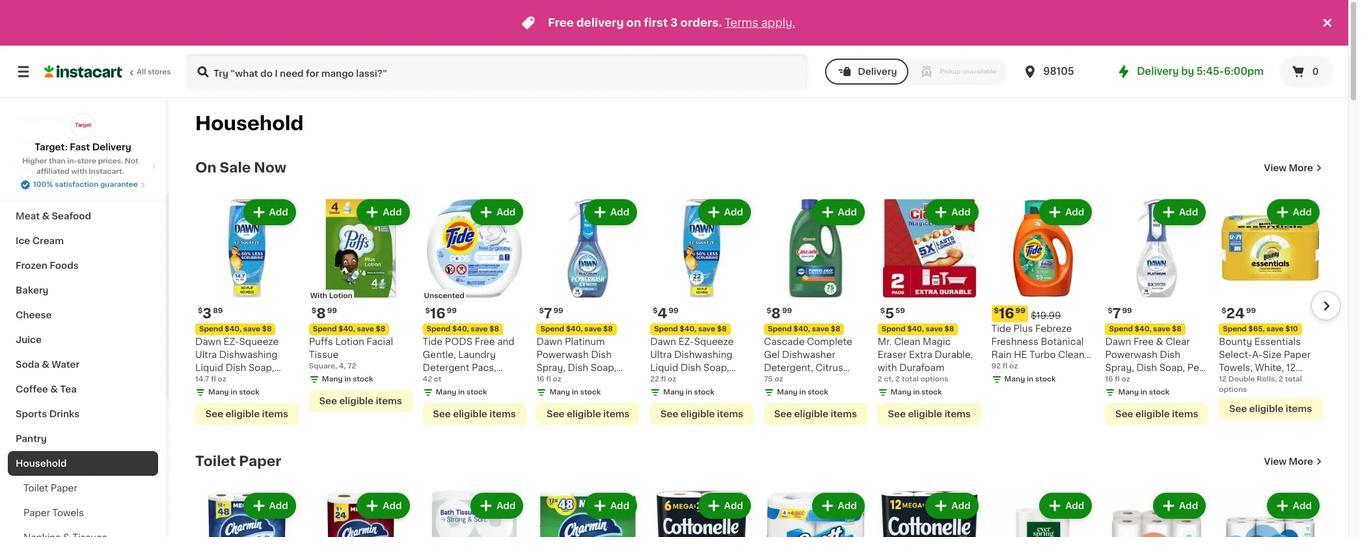 Task type: describe. For each thing, give the bounding box(es) containing it.
4 dawn from the left
[[651, 337, 677, 346]]

see eligible items button down 14.7 fl oz
[[195, 403, 299, 425]]

options inside mr. clean magic eraser extra durable, with durafoam 2 ct, 2 total options
[[921, 376, 949, 383]]

fresh vegetables link
[[8, 105, 158, 130]]

terms apply. link
[[725, 18, 796, 28]]

ct
[[434, 376, 442, 383]]

0 horizontal spatial delivery
[[92, 143, 131, 152]]

$8 for see eligible items button underneath pacs,
[[490, 325, 499, 333]]

many for see eligible items button below dawn platinum powerwash dish spray, dish soap, fresh scent
[[550, 389, 570, 396]]

fl for see eligible items button below dawn free & clear powerwash dish spray, dish soap, pear scent
[[1115, 376, 1120, 383]]

ct,
[[884, 376, 894, 383]]

all stores link
[[44, 53, 172, 90]]

delivery
[[577, 18, 624, 28]]

12 double rolls, 2 total options
[[1220, 376, 1303, 393]]

in-
[[67, 158, 77, 165]]

snacks & candy
[[16, 187, 93, 196]]

oz for see eligible items button underneath 22 fl oz
[[668, 376, 677, 383]]

99 for tide plus febreze freshness botanical rain he turbo clean liquid laundry detergent
[[1016, 307, 1026, 314]]

mr. clean magic eraser extra durable, with durafoam 2 ct, 2 total options
[[878, 337, 973, 383]]

$ 16 99 for pods
[[426, 307, 457, 320]]

save for see eligible items button under citrus
[[812, 325, 830, 333]]

98105
[[1044, 66, 1075, 76]]

soda & water
[[16, 360, 80, 369]]

14.7 fl oz
[[195, 376, 226, 383]]

many in stock for see eligible items button underneath 22 fl oz
[[664, 389, 715, 396]]

detergent,
[[764, 363, 814, 372]]

4 soap, from the left
[[704, 363, 730, 372]]

72
[[348, 363, 356, 370]]

clear
[[1166, 337, 1191, 346]]

complete
[[807, 337, 853, 346]]

tide for tide plus febreze freshness botanical rain he turbo clean liquid laundry detergent
[[992, 324, 1012, 333]]

pods
[[445, 337, 473, 346]]

sports drinks link
[[8, 402, 158, 426]]

gentle,
[[423, 350, 456, 359]]

14.7
[[195, 376, 209, 383]]

meat & seafood link
[[8, 204, 158, 229]]

dairy & eggs
[[16, 162, 76, 171]]

stock for see eligible items button underneath pacs,
[[467, 389, 487, 396]]

75 oz
[[764, 376, 784, 383]]

select-
[[1220, 350, 1253, 359]]

oz for see eligible items button under 14.7 fl oz
[[218, 376, 226, 383]]

see eligible items down 14.7 fl oz
[[206, 409, 289, 419]]

0 vertical spatial rolls
[[1255, 376, 1278, 385]]

liquid for 3
[[195, 363, 223, 372]]

see eligible items button down 72
[[309, 390, 413, 412]]

spend for see eligible items button under 12 double rolls, 2 total options
[[1224, 325, 1247, 333]]

fl for see eligible items button under 14.7 fl oz
[[211, 376, 216, 383]]

stores
[[148, 68, 171, 76]]

stock for see eligible items button underneath 22 fl oz
[[694, 389, 715, 396]]

spend for see eligible items button below dawn platinum powerwash dish spray, dish soap, fresh scent
[[541, 325, 565, 333]]

22 fl oz
[[651, 376, 677, 383]]

$8 for see eligible items button under durafoam on the right of page
[[945, 325, 955, 333]]

see eligible items button down dawn platinum powerwash dish spray, dish soap, fresh scent
[[537, 403, 640, 425]]

target:
[[35, 143, 68, 152]]

22
[[651, 376, 660, 383]]

spend for see eligible items button under citrus
[[768, 325, 792, 333]]

stock for see eligible items button under 14.7 fl oz
[[239, 389, 260, 396]]

total inside 12 double rolls, 2 total options
[[1286, 376, 1303, 383]]

with inside higher than in-store prices. not affiliated with instacart.
[[71, 168, 87, 175]]

7 for dawn free & clear powerwash dish spray, dish soap, pear scent
[[1113, 307, 1121, 320]]

satisfaction
[[55, 181, 98, 188]]

fast
[[70, 143, 90, 152]]

free inside limited time offer region
[[548, 18, 574, 28]]

product group containing 3
[[195, 197, 299, 425]]

stock for see eligible items button under durafoam on the right of page
[[922, 389, 943, 396]]

spend $40, save $8 for see eligible items button underneath 22 fl oz
[[654, 325, 727, 333]]

7 for dawn platinum powerwash dish spray, dish soap, fresh scent
[[544, 307, 552, 320]]

instacart.
[[89, 168, 124, 175]]

snacks & candy link
[[8, 179, 158, 204]]

delivery for delivery
[[858, 67, 897, 76]]

many in stock for see eligible items button underneath 72
[[322, 376, 374, 383]]

many in stock down he
[[1005, 376, 1056, 383]]

see for see eligible items button under durafoam on the right of page
[[888, 409, 906, 419]]

powerwash inside dawn platinum powerwash dish spray, dish soap, fresh scent
[[537, 350, 589, 359]]

$ for see eligible items button underneath 22 fl oz
[[653, 307, 658, 314]]

many for see eligible items button underneath 72
[[322, 376, 343, 383]]

75
[[764, 376, 773, 383]]

$ 24 99
[[1222, 307, 1257, 320]]

higher than in-store prices. not affiliated with instacart.
[[22, 158, 138, 175]]

essentials
[[1255, 337, 1302, 346]]

1 vertical spatial toilet
[[23, 484, 48, 493]]

$ 7 99 for free
[[1108, 307, 1133, 320]]

4,
[[339, 363, 346, 370]]

see eligible items button down durafoam on the right of page
[[878, 403, 982, 425]]

see eligible items down dawn platinum powerwash dish spray, dish soap, fresh scent
[[547, 409, 630, 419]]

$ for see eligible items button under durafoam on the right of page
[[881, 307, 886, 314]]

see for see eligible items button underneath 72
[[319, 396, 337, 406]]

3 inside limited time offer region
[[671, 18, 678, 28]]

higher
[[22, 158, 47, 165]]

instacart logo image
[[44, 64, 122, 79]]

see eligible items down pacs,
[[433, 409, 516, 419]]

see eligible items button down dawn free & clear powerwash dish spray, dish soap, pear scent
[[1106, 403, 1209, 425]]

see for see eligible items button under citrus
[[775, 409, 793, 419]]

ultra for 3
[[195, 350, 217, 359]]

0 horizontal spatial 24
[[1227, 307, 1245, 320]]

dawn ez-squeeze ultra dishwashing liquid dish soap, original scent for 4
[[651, 337, 734, 385]]

$ 3 89
[[198, 307, 223, 320]]

& for tea
[[50, 385, 58, 394]]

$ for see eligible items button under 14.7 fl oz
[[198, 307, 203, 314]]

24 inside the "bounty essentials select-a-size paper towels, white, 12 double rolls = 24 regular rolls"
[[1288, 376, 1299, 385]]

dawn inside dawn free & clear powerwash dish spray, dish soap, pear scent
[[1106, 337, 1132, 346]]

double inside the "bounty essentials select-a-size paper towels, white, 12 double rolls = 24 regular rolls"
[[1220, 376, 1253, 385]]

service type group
[[826, 59, 1007, 85]]

=
[[1280, 376, 1286, 385]]

freshness
[[992, 337, 1039, 346]]

powerwash inside dawn free & clear powerwash dish spray, dish soap, pear scent
[[1106, 350, 1158, 359]]

soda
[[16, 360, 40, 369]]

tide pods free and gentle, laundry detergent pacs, unscented
[[423, 337, 515, 385]]

100% satisfaction guarantee
[[33, 181, 138, 188]]

rain
[[992, 350, 1012, 359]]

& inside dawn free & clear powerwash dish spray, dish soap, pear scent
[[1157, 337, 1164, 346]]

6:00pm
[[1225, 66, 1264, 76]]

see eligible items down 12 double rolls, 2 total options
[[1230, 404, 1313, 413]]

higher than in-store prices. not affiliated with instacart. link
[[10, 156, 156, 177]]

$ 4 99
[[653, 307, 679, 320]]

by
[[1182, 66, 1195, 76]]

dawn platinum powerwash dish spray, dish soap, fresh scent
[[537, 337, 617, 385]]

item carousel region
[[177, 191, 1341, 433]]

affiliated
[[36, 168, 70, 175]]

1 soap, from the left
[[249, 363, 274, 372]]

frozen foods
[[16, 261, 79, 270]]

soap, inside dawn platinum powerwash dish spray, dish soap, fresh scent
[[591, 363, 617, 372]]

$ 8 99 for cascade complete gel dishwasher detergent, citrus breeze scent
[[767, 307, 793, 320]]

juice link
[[8, 328, 158, 352]]

household link
[[8, 451, 158, 476]]

view for toilet paper
[[1265, 457, 1287, 466]]

many in stock for see eligible items button below dawn free & clear powerwash dish spray, dish soap, pear scent
[[1119, 389, 1170, 396]]

bakery
[[16, 286, 49, 295]]

see eligible items down 72
[[319, 396, 402, 406]]

unscented inside tide pods free and gentle, laundry detergent pacs, unscented
[[423, 376, 473, 385]]

spend $65, save $10
[[1224, 325, 1299, 333]]

see eligible items down 22 fl oz
[[661, 409, 744, 419]]

$ for see eligible items button under 12 double rolls, 2 total options
[[1222, 307, 1227, 314]]

save for see eligible items button underneath pacs,
[[471, 325, 488, 333]]

more for on sale now
[[1290, 163, 1314, 173]]

meat
[[16, 212, 40, 221]]

2 2 from the left
[[896, 376, 900, 383]]

target: fast delivery
[[35, 143, 131, 152]]

with lotion
[[310, 292, 353, 299]]

juice
[[16, 335, 42, 344]]

3 inside product group
[[203, 307, 212, 320]]

ez- for 4
[[679, 337, 695, 346]]

eligible for see eligible items button underneath 22 fl oz
[[681, 409, 715, 419]]

& for candy
[[52, 187, 60, 196]]

100%
[[33, 181, 53, 188]]

soda & water link
[[8, 352, 158, 377]]

tide for tide pods free and gentle, laundry detergent pacs, unscented
[[423, 337, 443, 346]]

see eligible items button down 12 double rolls, 2 total options
[[1220, 398, 1323, 420]]

ez- for 3
[[224, 337, 239, 346]]

many in stock for see eligible items button underneath pacs,
[[436, 389, 487, 396]]

view more for toilet paper
[[1265, 457, 1314, 466]]

5:45-
[[1197, 66, 1225, 76]]

target: fast delivery logo image
[[71, 113, 95, 138]]

1 horizontal spatial toilet
[[195, 454, 236, 468]]

delivery button
[[826, 59, 909, 85]]

eligible for see eligible items button underneath pacs,
[[453, 409, 488, 419]]

not
[[125, 158, 138, 165]]

ice cream link
[[8, 229, 158, 253]]

see for see eligible items button below dawn free & clear powerwash dish spray, dish soap, pear scent
[[1116, 409, 1134, 419]]

$8 for see eligible items button under citrus
[[831, 325, 841, 333]]

gel
[[764, 350, 780, 359]]

spend $40, save $8 for see eligible items button underneath 72
[[313, 325, 386, 333]]

stock for see eligible items button underneath 72
[[353, 376, 374, 383]]

$ for see eligible items button below dawn free & clear powerwash dish spray, dish soap, pear scent
[[1108, 307, 1113, 314]]

lotion for puffs
[[336, 337, 364, 346]]

see for see eligible items button below dawn platinum powerwash dish spray, dish soap, fresh scent
[[547, 409, 565, 419]]

save for see eligible items button underneath 72
[[357, 325, 374, 333]]

bakery link
[[8, 278, 158, 303]]

he
[[1015, 350, 1028, 359]]

original for 3
[[195, 376, 231, 385]]

eligible for see eligible items button under 12 double rolls, 2 total options
[[1250, 404, 1284, 413]]

all
[[137, 68, 146, 76]]

see eligible items button down 22 fl oz
[[651, 403, 754, 425]]

eligible for see eligible items button underneath 72
[[339, 396, 374, 406]]

double inside 12 double rolls, 2 total options
[[1229, 376, 1256, 383]]

save for see eligible items button under durafoam on the right of page
[[926, 325, 943, 333]]

pear
[[1188, 363, 1209, 372]]

0 vertical spatial unscented
[[424, 292, 465, 299]]

$ for see eligible items button under citrus
[[767, 307, 772, 314]]

delivery for delivery by 5:45-6:00pm
[[1138, 66, 1180, 76]]

lotion for with
[[329, 292, 353, 299]]

with inside mr. clean magic eraser extra durable, with durafoam 2 ct, 2 total options
[[878, 363, 898, 372]]

in for see eligible items button underneath 72
[[345, 376, 351, 383]]

turbo
[[1030, 350, 1056, 359]]

spend for see eligible items button below dawn free & clear powerwash dish spray, dish soap, pear scent
[[1110, 325, 1134, 333]]

puffs lotion facial tissue square, 4, 72
[[309, 337, 393, 370]]

view more link for on sale now
[[1265, 161, 1323, 174]]



Task type: locate. For each thing, give the bounding box(es) containing it.
2 total from the left
[[1286, 376, 1303, 383]]

0 horizontal spatial dishwashing
[[219, 350, 278, 359]]

options down durafoam on the right of page
[[921, 376, 949, 383]]

clean inside mr. clean magic eraser extra durable, with durafoam 2 ct, 2 total options
[[895, 337, 921, 346]]

1 horizontal spatial ultra
[[651, 350, 672, 359]]

2 horizontal spatial liquid
[[992, 363, 1020, 372]]

unscented up the pods
[[424, 292, 465, 299]]

target: fast delivery link
[[35, 113, 131, 154]]

view more link for toilet paper
[[1265, 455, 1323, 468]]

lotion inside puffs lotion facial tissue square, 4, 72
[[336, 337, 364, 346]]

0 horizontal spatial options
[[921, 376, 949, 383]]

citrus
[[816, 363, 844, 372]]

spend up the pods
[[427, 325, 451, 333]]

2 left ct,
[[878, 376, 883, 383]]

delivery by 5:45-6:00pm
[[1138, 66, 1264, 76]]

99 up cascade in the bottom right of the page
[[783, 307, 793, 314]]

total inside mr. clean magic eraser extra durable, with durafoam 2 ct, 2 total options
[[902, 376, 919, 383]]

99
[[327, 307, 337, 314], [447, 307, 457, 314], [554, 307, 564, 314], [783, 307, 793, 314], [1016, 307, 1026, 314], [1123, 307, 1133, 314], [669, 307, 679, 314], [1247, 307, 1257, 314]]

0 horizontal spatial ultra
[[195, 350, 217, 359]]

$ 8 99 down with on the bottom
[[312, 307, 337, 320]]

see down 22 fl oz
[[661, 409, 679, 419]]

oz for see eligible items button below dawn free & clear powerwash dish spray, dish soap, pear scent
[[1122, 376, 1131, 383]]

rolls down rolls,
[[1257, 389, 1280, 398]]

0 vertical spatial view
[[1265, 163, 1287, 173]]

3 $40, from the left
[[452, 325, 469, 333]]

0 horizontal spatial total
[[902, 376, 919, 383]]

1 vertical spatial fresh
[[16, 137, 42, 146]]

5 99 from the left
[[1016, 307, 1026, 314]]

1 view more link from the top
[[1265, 161, 1323, 174]]

$40, for see eligible items button under 14.7 fl oz
[[225, 325, 242, 333]]

laundry
[[458, 350, 496, 359], [1022, 363, 1060, 372]]

more for toilet paper
[[1290, 457, 1314, 466]]

fresh for fresh fruit
[[16, 137, 42, 146]]

2 ez- from the left
[[679, 337, 695, 346]]

0 vertical spatial laundry
[[458, 350, 496, 359]]

$8 for see eligible items button under 14.7 fl oz
[[262, 325, 272, 333]]

& right meat
[[42, 212, 50, 221]]

& for water
[[42, 360, 49, 369]]

5 spend $40, save $8 from the left
[[768, 325, 841, 333]]

16 fl oz for dawn platinum powerwash dish spray, dish soap, fresh scent
[[537, 376, 562, 383]]

1 vertical spatial lotion
[[336, 337, 364, 346]]

99 inside $ 24 99
[[1247, 307, 1257, 314]]

product group containing 4
[[651, 197, 754, 425]]

1 $ 7 99 from the left
[[539, 307, 564, 320]]

toilet paper link for 'paper towels' link
[[8, 476, 158, 501]]

spend down "$ 3 89"
[[199, 325, 223, 333]]

0 horizontal spatial 12
[[1220, 376, 1227, 383]]

see for see eligible items button underneath 22 fl oz
[[661, 409, 679, 419]]

2 view more from the top
[[1265, 457, 1314, 466]]

2 squeeze from the left
[[695, 337, 734, 346]]

0 horizontal spatial $ 8 99
[[312, 307, 337, 320]]

5 save from the left
[[812, 325, 830, 333]]

fresh vegetables
[[16, 113, 97, 122]]

1 vertical spatial options
[[1220, 386, 1248, 393]]

99 up dawn free & clear powerwash dish spray, dish soap, pear scent
[[1123, 307, 1133, 314]]

1 spend from the left
[[199, 325, 223, 333]]

1 total from the left
[[902, 376, 919, 383]]

99 for dawn ez-squeeze ultra dishwashing liquid dish soap, original scent
[[669, 307, 679, 314]]

dishwashing for 3
[[219, 350, 278, 359]]

spray, inside dawn free & clear powerwash dish spray, dish soap, pear scent
[[1106, 363, 1135, 372]]

detergent inside tide pods free and gentle, laundry detergent pacs, unscented
[[423, 363, 470, 372]]

7 up dawn free & clear powerwash dish spray, dish soap, pear scent
[[1113, 307, 1121, 320]]

1 horizontal spatial $ 16 99
[[995, 307, 1026, 320]]

many in stock down 14.7 fl oz
[[208, 389, 260, 396]]

0 vertical spatial view more
[[1265, 163, 1314, 173]]

product group
[[195, 197, 299, 425], [309, 197, 413, 412], [423, 197, 526, 425], [537, 197, 640, 425], [651, 197, 754, 425], [764, 197, 868, 425], [878, 197, 982, 425], [992, 197, 1095, 387], [1106, 197, 1209, 425], [1220, 197, 1323, 420], [195, 490, 299, 537], [309, 490, 413, 537], [423, 490, 526, 537], [537, 490, 640, 537], [651, 490, 754, 537], [764, 490, 868, 537], [878, 490, 982, 537], [992, 490, 1095, 537], [1106, 490, 1209, 537], [1220, 490, 1323, 537]]

$ 16 99 for plus
[[995, 307, 1026, 320]]

2 more from the top
[[1290, 457, 1314, 466]]

1 horizontal spatial options
[[1220, 386, 1248, 393]]

2 $8 from the left
[[376, 325, 386, 333]]

save for see eligible items button under 14.7 fl oz
[[243, 325, 260, 333]]

double
[[1229, 376, 1256, 383], [1220, 376, 1253, 385]]

$40, for see eligible items button under durafoam on the right of page
[[908, 325, 924, 333]]

0 horizontal spatial squeeze
[[239, 337, 279, 346]]

42 ct
[[423, 376, 442, 383]]

2 spray, from the left
[[1106, 363, 1135, 372]]

1 vertical spatial household
[[16, 459, 67, 468]]

delivery inside 'link'
[[1138, 66, 1180, 76]]

fl for see eligible items button underneath 22 fl oz
[[661, 376, 666, 383]]

1 horizontal spatial toilet paper link
[[195, 454, 282, 469]]

2 16 fl oz from the left
[[1106, 376, 1131, 383]]

0 horizontal spatial liquid
[[195, 363, 223, 372]]

$ for see eligible items button below dawn platinum powerwash dish spray, dish soap, fresh scent
[[539, 307, 544, 314]]

9 spend from the left
[[1224, 325, 1247, 333]]

many
[[322, 376, 343, 383], [1005, 376, 1026, 383], [208, 389, 229, 396], [436, 389, 457, 396], [550, 389, 570, 396], [777, 389, 798, 396], [891, 389, 912, 396], [1119, 389, 1139, 396], [664, 389, 684, 396]]

4 99 from the left
[[783, 307, 793, 314]]

unscented
[[424, 292, 465, 299], [423, 376, 473, 385]]

guarantee
[[100, 181, 138, 188]]

$ inside $ 5 59
[[881, 307, 886, 314]]

6 $ from the left
[[881, 307, 886, 314]]

24 up bounty in the bottom of the page
[[1227, 307, 1245, 320]]

1 horizontal spatial spray,
[[1106, 363, 1135, 372]]

7 $ from the left
[[995, 307, 999, 314]]

eligible for see eligible items button below dawn platinum powerwash dish spray, dish soap, fresh scent
[[567, 409, 601, 419]]

prices.
[[98, 158, 123, 165]]

$8 for see eligible items button underneath 72
[[376, 325, 386, 333]]

puffs
[[309, 337, 333, 346]]

1 horizontal spatial 8
[[772, 307, 781, 320]]

0 vertical spatial fresh
[[16, 113, 42, 122]]

spend $40, save $8 for see eligible items button under citrus
[[768, 325, 841, 333]]

drinks
[[49, 410, 80, 419]]

free left delivery
[[548, 18, 574, 28]]

spend up dawn platinum powerwash dish spray, dish soap, fresh scent
[[541, 325, 565, 333]]

spend for see eligible items button under 14.7 fl oz
[[199, 325, 223, 333]]

spend $40, save $8 up the pods
[[427, 325, 499, 333]]

0 vertical spatial more
[[1290, 163, 1314, 173]]

6 spend from the left
[[882, 325, 906, 333]]

in for see eligible items button underneath pacs,
[[458, 389, 465, 396]]

eligible for see eligible items button below dawn free & clear powerwash dish spray, dish soap, pear scent
[[1136, 409, 1170, 419]]

many for see eligible items button under durafoam on the right of page
[[891, 389, 912, 396]]

durafoam
[[900, 363, 945, 372]]

spend $40, save $8 for see eligible items button below dawn free & clear powerwash dish spray, dish soap, pear scent
[[1110, 325, 1182, 333]]

liquid for 4
[[651, 363, 679, 372]]

free left and
[[475, 337, 495, 346]]

0 vertical spatial toilet
[[195, 454, 236, 468]]

$ 16 99 up plus
[[995, 307, 1026, 320]]

ultra up 22 fl oz
[[651, 350, 672, 359]]

many in stock
[[322, 376, 374, 383], [1005, 376, 1056, 383], [208, 389, 260, 396], [436, 389, 487, 396], [550, 389, 601, 396], [777, 389, 829, 396], [891, 389, 943, 396], [1119, 389, 1170, 396], [664, 389, 715, 396]]

many for see eligible items button under citrus
[[777, 389, 798, 396]]

free inside tide pods free and gentle, laundry detergent pacs, unscented
[[475, 337, 495, 346]]

1 vertical spatial 12
[[1220, 376, 1227, 383]]

fresh
[[16, 113, 42, 122], [16, 137, 42, 146], [537, 376, 562, 385]]

$16.99 original price: $19.99 element
[[992, 305, 1095, 322]]

2 right ct,
[[896, 376, 900, 383]]

2 7 from the left
[[1113, 307, 1121, 320]]

1 save from the left
[[243, 325, 260, 333]]

8 down with on the bottom
[[317, 307, 326, 320]]

1 horizontal spatial tide
[[992, 324, 1012, 333]]

8 spend $40, save $8 from the left
[[654, 325, 727, 333]]

options inside 12 double rolls, 2 total options
[[1220, 386, 1248, 393]]

see down the square,
[[319, 396, 337, 406]]

spend for see eligible items button under durafoam on the right of page
[[882, 325, 906, 333]]

& down affiliated
[[52, 187, 60, 196]]

$ inside the $ 4 99
[[653, 307, 658, 314]]

towels
[[52, 509, 84, 518]]

99 up dawn platinum powerwash dish spray, dish soap, fresh scent
[[554, 307, 564, 314]]

cheese link
[[8, 303, 158, 328]]

$ inside 'element'
[[995, 307, 999, 314]]

1 view from the top
[[1265, 163, 1287, 173]]

1 horizontal spatial clean
[[1059, 350, 1085, 359]]

tissue
[[309, 350, 339, 359]]

$ 8 99
[[312, 307, 337, 320], [767, 307, 793, 320]]

7 $8 from the left
[[1173, 325, 1182, 333]]

many down dawn free & clear powerwash dish spray, dish soap, pear scent
[[1119, 389, 1139, 396]]

regular
[[1220, 389, 1255, 398]]

with down in-
[[71, 168, 87, 175]]

spend
[[199, 325, 223, 333], [313, 325, 337, 333], [427, 325, 451, 333], [541, 325, 565, 333], [768, 325, 792, 333], [882, 325, 906, 333], [1110, 325, 1134, 333], [654, 325, 678, 333], [1224, 325, 1247, 333]]

spray, inside dawn platinum powerwash dish spray, dish soap, fresh scent
[[537, 363, 566, 372]]

0 vertical spatial household
[[195, 114, 304, 133]]

on
[[195, 161, 217, 174]]

dawn free & clear powerwash dish spray, dish soap, pear scent
[[1106, 337, 1209, 385]]

0 horizontal spatial powerwash
[[537, 350, 589, 359]]

2 save from the left
[[357, 325, 374, 333]]

1 $ 16 99 from the left
[[426, 307, 457, 320]]

8 $40, from the left
[[680, 325, 697, 333]]

1 horizontal spatial household
[[195, 114, 304, 133]]

1 powerwash from the left
[[537, 350, 589, 359]]

orders.
[[681, 18, 722, 28]]

tide inside tide pods free and gentle, laundry detergent pacs, unscented
[[423, 337, 443, 346]]

8 99 from the left
[[1247, 307, 1257, 314]]

$ 16 99
[[426, 307, 457, 320], [995, 307, 1026, 320]]

in for see eligible items button under 14.7 fl oz
[[231, 389, 237, 396]]

1 $ from the left
[[198, 307, 203, 314]]

1 horizontal spatial dishwashing
[[675, 350, 733, 359]]

42
[[423, 376, 432, 383]]

laundry up pacs,
[[458, 350, 496, 359]]

5 $8 from the left
[[831, 325, 841, 333]]

in for see eligible items button underneath 22 fl oz
[[686, 389, 693, 396]]

2 $ from the left
[[312, 307, 317, 314]]

1 vertical spatial laundry
[[1022, 363, 1060, 372]]

1 vertical spatial view more
[[1265, 457, 1314, 466]]

1 vertical spatial unscented
[[423, 376, 473, 385]]

liquid
[[195, 363, 223, 372], [992, 363, 1020, 372], [651, 363, 679, 372]]

1 horizontal spatial 3
[[671, 18, 678, 28]]

& for seafood
[[42, 212, 50, 221]]

spend for see eligible items button underneath pacs,
[[427, 325, 451, 333]]

many in stock down breeze
[[777, 389, 829, 396]]

lotion up 72
[[336, 337, 364, 346]]

1 vertical spatial tide
[[423, 337, 443, 346]]

$40, for see eligible items button below dawn free & clear powerwash dish spray, dish soap, pear scent
[[1135, 325, 1152, 333]]

ice cream
[[16, 236, 64, 245]]

many down ct,
[[891, 389, 912, 396]]

foods
[[50, 261, 79, 270]]

3 $8 from the left
[[490, 325, 499, 333]]

spend $40, save $8 for see eligible items button below dawn platinum powerwash dish spray, dish soap, fresh scent
[[541, 325, 613, 333]]

1 horizontal spatial squeeze
[[695, 337, 734, 346]]

7 save from the left
[[1154, 325, 1171, 333]]

0 vertical spatial toilet paper link
[[195, 454, 282, 469]]

spend $40, save $8 down the $ 4 99
[[654, 325, 727, 333]]

1 vertical spatial more
[[1290, 457, 1314, 466]]

ultra for 4
[[651, 350, 672, 359]]

spend $40, save $8 for see eligible items button underneath pacs,
[[427, 325, 499, 333]]

1 horizontal spatial liquid
[[651, 363, 679, 372]]

water
[[52, 360, 80, 369]]

on sale now link
[[195, 160, 287, 176]]

fresh inside dawn platinum powerwash dish spray, dish soap, fresh scent
[[537, 376, 562, 385]]

$ 7 99 up dawn platinum powerwash dish spray, dish soap, fresh scent
[[539, 307, 564, 320]]

many down 92 fl oz at the right bottom of the page
[[1005, 376, 1026, 383]]

fresh fruit link
[[8, 130, 158, 154]]

view more
[[1265, 163, 1314, 173], [1265, 457, 1314, 466]]

8 $ from the left
[[1108, 307, 1113, 314]]

3 spend from the left
[[427, 325, 451, 333]]

$10
[[1286, 325, 1299, 333]]

dawn inside dawn platinum powerwash dish spray, dish soap, fresh scent
[[537, 337, 563, 346]]

1 horizontal spatial laundry
[[1022, 363, 1060, 372]]

tide up gentle,
[[423, 337, 443, 346]]

99 up $65,
[[1247, 307, 1257, 314]]

and
[[498, 337, 515, 346]]

spray,
[[537, 363, 566, 372], [1106, 363, 1135, 372]]

3 right first
[[671, 18, 678, 28]]

spend for see eligible items button underneath 22 fl oz
[[654, 325, 678, 333]]

0 vertical spatial toilet paper
[[195, 454, 282, 468]]

2 8 from the left
[[772, 307, 781, 320]]

0 horizontal spatial spray,
[[537, 363, 566, 372]]

100% satisfaction guarantee button
[[20, 177, 146, 190]]

tide inside tide plus febreze freshness botanical rain he turbo clean liquid laundry detergent
[[992, 324, 1012, 333]]

2 dawn ez-squeeze ultra dishwashing liquid dish soap, original scent from the left
[[651, 337, 734, 385]]

squeeze for 4
[[695, 337, 734, 346]]

household down 'pantry'
[[16, 459, 67, 468]]

1 horizontal spatial with
[[878, 363, 898, 372]]

many in stock down dawn free & clear powerwash dish spray, dish soap, pear scent
[[1119, 389, 1170, 396]]

product group containing 24
[[1220, 197, 1323, 420]]

0
[[1313, 67, 1320, 76]]

see eligible items down dawn free & clear powerwash dish spray, dish soap, pear scent
[[1116, 409, 1199, 419]]

2 horizontal spatial 2
[[1279, 376, 1284, 383]]

2 99 from the left
[[447, 307, 457, 314]]

5 $ from the left
[[767, 307, 772, 314]]

1 $8 from the left
[[262, 325, 272, 333]]

delivery inside button
[[858, 67, 897, 76]]

1 vertical spatial 3
[[203, 307, 212, 320]]

1 liquid from the left
[[195, 363, 223, 372]]

$ 16 99 up the pods
[[426, 307, 457, 320]]

frozen foods link
[[8, 253, 158, 278]]

$ inside "$ 3 89"
[[198, 307, 203, 314]]

2 original from the left
[[651, 376, 686, 385]]

2 soap, from the left
[[591, 363, 617, 372]]

4 $8 from the left
[[604, 325, 613, 333]]

1 more from the top
[[1290, 163, 1314, 173]]

options down towels,
[[1220, 386, 1248, 393]]

vegetables
[[44, 113, 97, 122]]

0 vertical spatial 24
[[1227, 307, 1245, 320]]

rolls
[[1255, 376, 1278, 385], [1257, 389, 1280, 398]]

stock for see eligible items button below dawn free & clear powerwash dish spray, dish soap, pear scent
[[1150, 389, 1170, 396]]

dawn down '4'
[[651, 337, 677, 346]]

eligible for see eligible items button under durafoam on the right of page
[[909, 409, 943, 419]]

0 horizontal spatial clean
[[895, 337, 921, 346]]

spend $40, save $8 up magic on the right bottom of the page
[[882, 325, 955, 333]]

0 vertical spatial view more link
[[1265, 161, 1323, 174]]

4 save from the left
[[585, 325, 602, 333]]

fresh fruit
[[16, 137, 66, 146]]

dishwashing for 4
[[675, 350, 733, 359]]

0 vertical spatial options
[[921, 376, 949, 383]]

0 horizontal spatial ez-
[[224, 337, 239, 346]]

1 ultra from the left
[[195, 350, 217, 359]]

0 vertical spatial 12
[[1287, 363, 1296, 372]]

1 original from the left
[[195, 376, 231, 385]]

see eligible items button down citrus
[[764, 403, 868, 425]]

7 spend from the left
[[1110, 325, 1134, 333]]

2 $ 8 99 from the left
[[767, 307, 793, 320]]

6 $40, from the left
[[908, 325, 924, 333]]

1 horizontal spatial $ 8 99
[[767, 307, 793, 320]]

clean inside tide plus febreze freshness botanical rain he turbo clean liquid laundry detergent
[[1059, 350, 1085, 359]]

spend $40, save $8
[[199, 325, 272, 333], [313, 325, 386, 333], [427, 325, 499, 333], [541, 325, 613, 333], [768, 325, 841, 333], [882, 325, 955, 333], [1110, 325, 1182, 333], [654, 325, 727, 333]]

see down breeze
[[775, 409, 793, 419]]

many in stock down dawn platinum powerwash dish spray, dish soap, fresh scent
[[550, 389, 601, 396]]

2 right rolls,
[[1279, 376, 1284, 383]]

2 inside 12 double rolls, 2 total options
[[1279, 376, 1284, 383]]

0 vertical spatial 3
[[671, 18, 678, 28]]

$ 7 99 up dawn free & clear powerwash dish spray, dish soap, pear scent
[[1108, 307, 1133, 320]]

6 99 from the left
[[1123, 307, 1133, 314]]

4 $ from the left
[[539, 307, 544, 314]]

99 down with lotion
[[327, 307, 337, 314]]

Search field
[[188, 55, 808, 89]]

0 horizontal spatial dawn ez-squeeze ultra dishwashing liquid dish soap, original scent
[[195, 337, 279, 385]]

apply.
[[762, 18, 796, 28]]

paper inside the "bounty essentials select-a-size paper towels, white, 12 double rolls = 24 regular rolls"
[[1285, 350, 1311, 359]]

total down durafoam on the right of page
[[902, 376, 919, 383]]

many down 22 fl oz
[[664, 389, 684, 396]]

0 horizontal spatial original
[[195, 376, 231, 385]]

1 16 fl oz from the left
[[537, 376, 562, 383]]

facial
[[367, 337, 393, 346]]

now
[[254, 161, 287, 174]]

spend up mr.
[[882, 325, 906, 333]]

lotion right with on the bottom
[[329, 292, 353, 299]]

5 scent from the left
[[688, 376, 715, 385]]

3 liquid from the left
[[651, 363, 679, 372]]

$ inside $ 24 99
[[1222, 307, 1227, 314]]

liquid up 14.7 fl oz
[[195, 363, 223, 372]]

1 spray, from the left
[[537, 363, 566, 372]]

dishwashing up 14.7 fl oz
[[219, 350, 278, 359]]

0 button
[[1280, 56, 1333, 87]]

in for see eligible items button under citrus
[[800, 389, 806, 396]]

$40, for see eligible items button underneath 22 fl oz
[[680, 325, 697, 333]]

platinum
[[565, 337, 605, 346]]

2 scent from the left
[[564, 376, 591, 385]]

2 spend from the left
[[313, 325, 337, 333]]

squeeze for 3
[[239, 337, 279, 346]]

2 dishwashing from the left
[[675, 350, 733, 359]]

items
[[376, 396, 402, 406], [1286, 404, 1313, 413], [262, 409, 289, 419], [490, 409, 516, 419], [604, 409, 630, 419], [831, 409, 858, 419], [945, 409, 971, 419], [1173, 409, 1199, 419], [717, 409, 744, 419]]

2 horizontal spatial free
[[1134, 337, 1154, 346]]

$40, for see eligible items button underneath 72
[[339, 325, 355, 333]]

1 8 from the left
[[317, 307, 326, 320]]

ez- up 14.7 fl oz
[[224, 337, 239, 346]]

many down ct on the left
[[436, 389, 457, 396]]

product group containing 5
[[878, 197, 982, 425]]

24 right =
[[1288, 376, 1299, 385]]

stock for see eligible items button below dawn platinum powerwash dish spray, dish soap, fresh scent
[[581, 389, 601, 396]]

3 spend $40, save $8 from the left
[[427, 325, 499, 333]]

0 vertical spatial detergent
[[423, 363, 470, 372]]

0 horizontal spatial $ 7 99
[[539, 307, 564, 320]]

6 save from the left
[[926, 325, 943, 333]]

1 horizontal spatial free
[[548, 18, 574, 28]]

2 $40, from the left
[[339, 325, 355, 333]]

3 soap, from the left
[[1160, 363, 1186, 372]]

ice
[[16, 236, 30, 245]]

dawn ez-squeeze ultra dishwashing liquid dish soap, original scent down 89
[[195, 337, 279, 385]]

spend up "puffs"
[[313, 325, 337, 333]]

1 $40, from the left
[[225, 325, 242, 333]]

detergent down 92 fl oz at the right bottom of the page
[[992, 376, 1039, 385]]

view more for on sale now
[[1265, 163, 1314, 173]]

1 scent from the left
[[233, 376, 260, 385]]

99 inside the $ 4 99
[[669, 307, 679, 314]]

spend $40, save $8 for see eligible items button under 14.7 fl oz
[[199, 325, 272, 333]]

& left "tea" at the left bottom of the page
[[50, 385, 58, 394]]

1 2 from the left
[[878, 376, 883, 383]]

1 vertical spatial view more link
[[1265, 455, 1323, 468]]

see down dawn free & clear powerwash dish spray, dish soap, pear scent
[[1116, 409, 1134, 419]]

scent inside 'cascade complete gel dishwasher detergent, citrus breeze scent'
[[798, 376, 825, 385]]

1 $ 8 99 from the left
[[312, 307, 337, 320]]

dawn ez-squeeze ultra dishwashing liquid dish soap, original scent down the $ 4 99
[[651, 337, 734, 385]]

0 vertical spatial tide
[[992, 324, 1012, 333]]

1 vertical spatial detergent
[[992, 376, 1039, 385]]

& left clear
[[1157, 337, 1164, 346]]

2 horizontal spatial delivery
[[1138, 66, 1180, 76]]

many in stock down durafoam on the right of page
[[891, 389, 943, 396]]

1 vertical spatial clean
[[1059, 350, 1085, 359]]

coffee & tea
[[16, 385, 77, 394]]

0 vertical spatial lotion
[[329, 292, 353, 299]]

powerwash
[[537, 350, 589, 359], [1106, 350, 1158, 359]]

1 dawn from the left
[[195, 337, 221, 346]]

see eligible items down durafoam on the right of page
[[888, 409, 971, 419]]

1 horizontal spatial 16 fl oz
[[1106, 376, 1131, 383]]

1 horizontal spatial toilet paper
[[195, 454, 282, 468]]

clean up 'extra'
[[895, 337, 921, 346]]

soap, inside dawn free & clear powerwash dish spray, dish soap, pear scent
[[1160, 363, 1186, 372]]

1 vertical spatial with
[[878, 363, 898, 372]]

1 horizontal spatial detergent
[[992, 376, 1039, 385]]

magic
[[923, 337, 951, 346]]

12 inside the "bounty essentials select-a-size paper towels, white, 12 double rolls = 24 regular rolls"
[[1287, 363, 1296, 372]]

0 horizontal spatial toilet
[[23, 484, 48, 493]]

1 vertical spatial rolls
[[1257, 389, 1280, 398]]

2 powerwash from the left
[[1106, 350, 1158, 359]]

seafood
[[52, 212, 91, 221]]

scent inside dawn platinum powerwash dish spray, dish soap, fresh scent
[[564, 376, 591, 385]]

household
[[195, 114, 304, 133], [16, 459, 67, 468]]

1 squeeze from the left
[[239, 337, 279, 346]]

4 $40, from the left
[[566, 325, 583, 333]]

0 horizontal spatial 8
[[317, 307, 326, 320]]

eligible for see eligible items button under 14.7 fl oz
[[226, 409, 260, 419]]

$ 16 99 inside $16.99 original price: $19.99 'element'
[[995, 307, 1026, 320]]

1 horizontal spatial 7
[[1113, 307, 1121, 320]]

free delivery on first 3 orders. terms apply.
[[548, 18, 796, 28]]

spend $40, save $8 up platinum
[[541, 325, 613, 333]]

spend $40, save $8 up dawn free & clear powerwash dish spray, dish soap, pear scent
[[1110, 325, 1182, 333]]

ez- down the $ 4 99
[[679, 337, 695, 346]]

7 spend $40, save $8 from the left
[[1110, 325, 1182, 333]]

2
[[878, 376, 883, 383], [896, 376, 900, 383], [1279, 376, 1284, 383]]

2 view more link from the top
[[1265, 455, 1323, 468]]

2 spend $40, save $8 from the left
[[313, 325, 386, 333]]

liquid inside tide plus febreze freshness botanical rain he turbo clean liquid laundry detergent
[[992, 363, 1020, 372]]

5 spend from the left
[[768, 325, 792, 333]]

free left clear
[[1134, 337, 1154, 346]]

8 save from the left
[[699, 325, 716, 333]]

toilet paper link for view more link related to toilet paper
[[195, 454, 282, 469]]

detergent inside tide plus febreze freshness botanical rain he turbo clean liquid laundry detergent
[[992, 376, 1039, 385]]

fruit
[[44, 137, 66, 146]]

liquid up 22 fl oz
[[651, 363, 679, 372]]

9 $ from the left
[[653, 307, 658, 314]]

$8 for see eligible items button below dawn platinum powerwash dish spray, dish soap, fresh scent
[[604, 325, 613, 333]]

$ 8 99 up cascade in the bottom right of the page
[[767, 307, 793, 320]]

99 for cascade complete gel dishwasher detergent, citrus breeze scent
[[783, 307, 793, 314]]

delivery
[[1138, 66, 1180, 76], [858, 67, 897, 76], [92, 143, 131, 152]]

12 inside 12 double rolls, 2 total options
[[1220, 376, 1227, 383]]

7 $40, from the left
[[1135, 325, 1152, 333]]

scent inside dawn free & clear powerwash dish spray, dish soap, pear scent
[[1106, 376, 1133, 385]]

cheese
[[16, 311, 52, 320]]

59
[[896, 307, 906, 314]]

3 left 89
[[203, 307, 212, 320]]

save for see eligible items button below dawn platinum powerwash dish spray, dish soap, fresh scent
[[585, 325, 602, 333]]

dawn down "$ 3 89"
[[195, 337, 221, 346]]

paper towels link
[[8, 501, 158, 525]]

bounty
[[1220, 337, 1253, 346]]

0 horizontal spatial 2
[[878, 376, 883, 383]]

6 spend $40, save $8 from the left
[[882, 325, 955, 333]]

0 horizontal spatial toilet paper link
[[8, 476, 158, 501]]

8 spend from the left
[[654, 325, 678, 333]]

0 horizontal spatial household
[[16, 459, 67, 468]]

99 up the pods
[[447, 307, 457, 314]]

stock for see eligible items button under citrus
[[808, 389, 829, 396]]

spend $40, save $8 down 89
[[199, 325, 272, 333]]

tide plus febreze freshness botanical rain he turbo clean liquid laundry detergent
[[992, 324, 1085, 385]]

coffee & tea link
[[8, 377, 158, 402]]

1 horizontal spatial original
[[651, 376, 686, 385]]

1 99 from the left
[[327, 307, 337, 314]]

$8 for see eligible items button below dawn free & clear powerwash dish spray, dish soap, pear scent
[[1173, 325, 1182, 333]]

89
[[213, 307, 223, 314]]

1 dawn ez-squeeze ultra dishwashing liquid dish soap, original scent from the left
[[195, 337, 279, 385]]

free
[[548, 18, 574, 28], [475, 337, 495, 346], [1134, 337, 1154, 346]]

white,
[[1256, 363, 1285, 372]]

1 horizontal spatial dawn ez-squeeze ultra dishwashing liquid dish soap, original scent
[[651, 337, 734, 385]]

3 save from the left
[[471, 325, 488, 333]]

durable,
[[935, 350, 973, 359]]

bounty essentials select-a-size paper towels, white, 12 double rolls = 24 regular rolls
[[1220, 337, 1311, 398]]

0 horizontal spatial tide
[[423, 337, 443, 346]]

0 horizontal spatial 3
[[203, 307, 212, 320]]

99 for dawn platinum powerwash dish spray, dish soap, fresh scent
[[554, 307, 564, 314]]

1 horizontal spatial 24
[[1288, 376, 1299, 385]]

1 horizontal spatial total
[[1286, 376, 1303, 383]]

2 ultra from the left
[[651, 350, 672, 359]]

0 horizontal spatial laundry
[[458, 350, 496, 359]]

8 up cascade in the bottom right of the page
[[772, 307, 781, 320]]

many for see eligible items button under 14.7 fl oz
[[208, 389, 229, 396]]

many in stock for see eligible items button under 14.7 fl oz
[[208, 389, 260, 396]]

5 $40, from the left
[[794, 325, 811, 333]]

many in stock for see eligible items button under citrus
[[777, 389, 829, 396]]

laundry down turbo
[[1022, 363, 1060, 372]]

detergent up ct on the left
[[423, 363, 470, 372]]

free inside dawn free & clear powerwash dish spray, dish soap, pear scent
[[1134, 337, 1154, 346]]

view
[[1265, 163, 1287, 173], [1265, 457, 1287, 466]]

1 view more from the top
[[1265, 163, 1314, 173]]

0 horizontal spatial free
[[475, 337, 495, 346]]

7 up dawn platinum powerwash dish spray, dish soap, fresh scent
[[544, 307, 552, 320]]

save for see eligible items button underneath 22 fl oz
[[699, 325, 716, 333]]

spend down the $ 4 99
[[654, 325, 678, 333]]

7 99 from the left
[[669, 307, 679, 314]]

12 down towels,
[[1220, 376, 1227, 383]]

99 for tide pods free and gentle, laundry detergent pacs, unscented
[[447, 307, 457, 314]]

2 dawn from the left
[[537, 337, 563, 346]]

see eligible items button down pacs,
[[423, 403, 526, 425]]

92 fl oz
[[992, 363, 1018, 370]]

1 horizontal spatial $ 7 99
[[1108, 307, 1133, 320]]

scent
[[233, 376, 260, 385], [564, 376, 591, 385], [798, 376, 825, 385], [1106, 376, 1133, 385], [688, 376, 715, 385]]

9 save from the left
[[1267, 325, 1284, 333]]

98105 button
[[1023, 53, 1101, 90]]

laundry inside tide pods free and gentle, laundry detergent pacs, unscented
[[458, 350, 496, 359]]

5
[[886, 307, 895, 320]]

$65,
[[1249, 325, 1266, 333]]

None search field
[[186, 53, 809, 90]]

spend $40, save $8 up puffs lotion facial tissue square, 4, 72
[[313, 325, 386, 333]]

original
[[195, 376, 231, 385], [651, 376, 686, 385]]

laundry inside tide plus febreze freshness botanical rain he turbo clean liquid laundry detergent
[[1022, 363, 1060, 372]]

99 inside $16.99 original price: $19.99 'element'
[[1016, 307, 1026, 314]]

in for see eligible items button below dawn free & clear powerwash dish spray, dish soap, pear scent
[[1141, 389, 1148, 396]]

3 scent from the left
[[798, 376, 825, 385]]

& right soda
[[42, 360, 49, 369]]

0 horizontal spatial with
[[71, 168, 87, 175]]

0 horizontal spatial toilet paper
[[23, 484, 77, 493]]

16 inside 'element'
[[999, 307, 1015, 320]]

1 7 from the left
[[544, 307, 552, 320]]

see eligible items down citrus
[[775, 409, 858, 419]]

99 for puffs lotion facial tissue
[[327, 307, 337, 314]]

household up on sale now
[[195, 114, 304, 133]]

fl for see eligible items button below dawn platinum powerwash dish spray, dish soap, fresh scent
[[546, 376, 551, 383]]

99 right '4'
[[669, 307, 679, 314]]

limited time offer region
[[0, 0, 1320, 46]]

many in stock down 22 fl oz
[[664, 389, 715, 396]]

0 horizontal spatial detergent
[[423, 363, 470, 372]]

8 $8 from the left
[[717, 325, 727, 333]]

$ for see eligible items button underneath 72
[[312, 307, 317, 314]]

0 horizontal spatial 16 fl oz
[[537, 376, 562, 383]]

$ 8 99 for puffs lotion facial tissue
[[312, 307, 337, 320]]

toilet
[[195, 454, 236, 468], [23, 484, 48, 493]]

pacs,
[[472, 363, 497, 372]]

on
[[627, 18, 642, 28]]

in for see eligible items button below dawn platinum powerwash dish spray, dish soap, fresh scent
[[572, 389, 579, 396]]

3 $ from the left
[[426, 307, 430, 314]]

spend $40, save $8 for see eligible items button under durafoam on the right of page
[[882, 325, 955, 333]]

0 horizontal spatial 7
[[544, 307, 552, 320]]

toilet paper link
[[195, 454, 282, 469], [8, 476, 158, 501]]

2 vertical spatial fresh
[[537, 376, 562, 385]]

dawn left platinum
[[537, 337, 563, 346]]

$ for see eligible items button underneath pacs,
[[426, 307, 430, 314]]

1 dishwashing from the left
[[219, 350, 278, 359]]

0 vertical spatial clean
[[895, 337, 921, 346]]



Task type: vqa. For each thing, say whether or not it's contained in the screenshot.
'Foods'
yes



